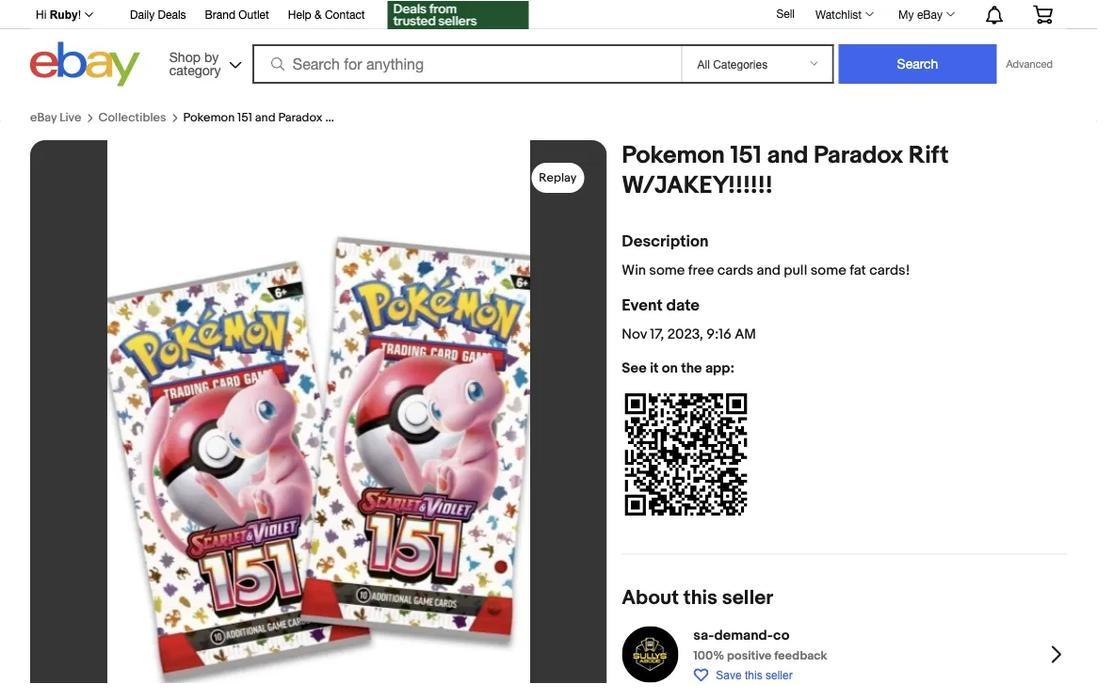 Task type: locate. For each thing, give the bounding box(es) containing it.
1 vertical spatial and
[[767, 141, 809, 170]]

some
[[649, 262, 685, 279], [811, 262, 847, 279]]

Search for anything text field
[[255, 46, 678, 82]]

qrcode image
[[622, 391, 750, 519]]

1 horizontal spatial paradox
[[814, 141, 904, 170]]

ebay left live
[[30, 111, 57, 125]]

daily deals link
[[130, 5, 186, 26]]

1 horizontal spatial 151
[[731, 141, 762, 170]]

pokemon down category
[[183, 111, 235, 125]]

about this seller
[[622, 586, 773, 611]]

this
[[684, 586, 718, 611], [745, 669, 763, 682]]

this down positive
[[745, 669, 763, 682]]

ebay right 'my'
[[917, 8, 943, 21]]

pokemon inside pokemon 151 and paradox rift w/jakey!!!!!!
[[622, 141, 725, 170]]

pull
[[784, 262, 808, 279]]

ebay live
[[30, 111, 81, 125]]

paradox
[[278, 111, 323, 125], [814, 141, 904, 170]]

and
[[255, 111, 276, 125], [767, 141, 809, 170], [757, 262, 781, 279]]

category
[[169, 62, 221, 78]]

1 vertical spatial w/jakey!!!!!!
[[622, 171, 773, 200]]

1 horizontal spatial ebay
[[917, 8, 943, 21]]

2 some from the left
[[811, 262, 847, 279]]

1 vertical spatial ebay
[[30, 111, 57, 125]]

1 vertical spatial pokemon 151 and paradox rift w/jakey!!!!!!
[[622, 141, 949, 200]]

0 horizontal spatial paradox
[[278, 111, 323, 125]]

seller down feedback
[[766, 669, 793, 682]]

pokemon up description
[[622, 141, 725, 170]]

1 horizontal spatial pokemon
[[622, 141, 725, 170]]

2 vertical spatial and
[[757, 262, 781, 279]]

and inside pokemon 151 and paradox rift w/jakey!!!!!!
[[767, 141, 809, 170]]

0 vertical spatial pokemon 151 and paradox rift w/jakey!!!!!!
[[183, 111, 422, 125]]

0 horizontal spatial rift
[[325, 111, 345, 125]]

9:16
[[707, 326, 732, 343]]

shop by category button
[[161, 42, 246, 82]]

151
[[237, 111, 252, 125], [731, 141, 762, 170]]

0 vertical spatial paradox
[[278, 111, 323, 125]]

contact
[[325, 8, 365, 21]]

0 horizontal spatial ebay
[[30, 111, 57, 125]]

about
[[622, 586, 679, 611]]

0 horizontal spatial 151
[[237, 111, 252, 125]]

my ebay
[[899, 8, 943, 21]]

pokemon 151 and paradox rift w/jakey!!!!!! link
[[183, 111, 422, 125]]

0 horizontal spatial this
[[684, 586, 718, 611]]

save
[[716, 669, 742, 682]]

live
[[60, 111, 81, 125]]

0 vertical spatial 151
[[237, 111, 252, 125]]

1 horizontal spatial this
[[745, 669, 763, 682]]

w/jakey!!!!!!
[[347, 111, 422, 125], [622, 171, 773, 200]]

daily deals
[[130, 8, 186, 21]]

my ebay link
[[888, 3, 964, 25]]

seller
[[722, 586, 773, 611], [766, 669, 793, 682]]

daily
[[130, 8, 155, 21]]

see
[[622, 360, 647, 377]]

rift
[[325, 111, 345, 125], [909, 141, 949, 170]]

seller up demand-
[[722, 586, 773, 611]]

some left fat on the right top of page
[[811, 262, 847, 279]]

1 horizontal spatial rift
[[909, 141, 949, 170]]

sa-
[[694, 628, 715, 645]]

my
[[899, 8, 914, 21]]

1 vertical spatial seller
[[766, 669, 793, 682]]

some down description
[[649, 262, 685, 279]]

advanced link
[[997, 45, 1063, 83]]

brand outlet link
[[205, 5, 269, 26]]

pokemon
[[183, 111, 235, 125], [622, 141, 725, 170]]

1 horizontal spatial pokemon 151 and paradox rift w/jakey!!!!!!
[[622, 141, 949, 200]]

1 horizontal spatial some
[[811, 262, 847, 279]]

brand
[[205, 8, 236, 21]]

1 vertical spatial 151
[[731, 141, 762, 170]]

2023,
[[668, 326, 703, 343]]

1 horizontal spatial w/jakey!!!!!!
[[622, 171, 773, 200]]

None submit
[[839, 44, 997, 84]]

pokemon 151 and paradox rift w/jakey!!!!!!
[[183, 111, 422, 125], [622, 141, 949, 200]]

shop by category banner
[[25, 0, 1067, 110]]

0 vertical spatial pokemon
[[183, 111, 235, 125]]

by
[[204, 49, 219, 65]]

0 vertical spatial this
[[684, 586, 718, 611]]

1 vertical spatial this
[[745, 669, 763, 682]]

event
[[622, 296, 663, 316]]

0 vertical spatial rift
[[325, 111, 345, 125]]

0 horizontal spatial some
[[649, 262, 685, 279]]

1 vertical spatial pokemon
[[622, 141, 725, 170]]

watchlist
[[816, 8, 862, 21]]

nov 17, 2023, 9:16 am
[[622, 326, 756, 343]]

positive
[[727, 650, 772, 664]]

ebay
[[917, 8, 943, 21], [30, 111, 57, 125]]

this up sa-
[[684, 586, 718, 611]]

help & contact link
[[288, 5, 365, 26]]

!
[[78, 8, 81, 21]]

feedback
[[774, 650, 828, 664]]

0 vertical spatial ebay
[[917, 8, 943, 21]]

brand outlet
[[205, 8, 269, 21]]

deals
[[158, 8, 186, 21]]

&
[[315, 8, 322, 21]]

cards!
[[870, 262, 910, 279]]

w/jakey!!!!!! inside pokemon 151 and paradox rift w/jakey!!!!!!
[[622, 171, 773, 200]]

sa demand co image
[[622, 627, 679, 683]]

0 vertical spatial w/jakey!!!!!!
[[347, 111, 422, 125]]

advanced
[[1007, 58, 1053, 70]]

see it on the app:
[[622, 360, 735, 377]]



Task type: describe. For each thing, give the bounding box(es) containing it.
ebay inside my ebay link
[[917, 8, 943, 21]]

hi
[[36, 8, 46, 21]]

ruby
[[50, 8, 78, 21]]

description
[[622, 232, 709, 252]]

outlet
[[239, 8, 269, 21]]

0 horizontal spatial w/jakey!!!!!!
[[347, 111, 422, 125]]

your shopping cart image
[[1032, 5, 1054, 24]]

demand-
[[715, 628, 773, 645]]

0 horizontal spatial pokemon
[[183, 111, 235, 125]]

nov
[[622, 326, 647, 343]]

the
[[681, 360, 702, 377]]

collectibles link
[[98, 111, 166, 125]]

fat
[[850, 262, 866, 279]]

none submit inside "shop by category" banner
[[839, 44, 997, 84]]

sa-demand-co 100% positive feedback save this seller
[[694, 628, 828, 682]]

0 vertical spatial and
[[255, 111, 276, 125]]

seller inside sa-demand-co 100% positive feedback save this seller
[[766, 669, 793, 682]]

free
[[688, 262, 714, 279]]

sell
[[777, 7, 795, 20]]

save this seller button
[[694, 668, 793, 683]]

100%
[[694, 650, 725, 664]]

shop by category
[[169, 49, 221, 78]]

17,
[[650, 326, 664, 343]]

sell link
[[768, 7, 804, 20]]

replay
[[539, 171, 577, 185]]

co
[[773, 628, 790, 645]]

0 horizontal spatial pokemon 151 and paradox rift w/jakey!!!!!!
[[183, 111, 422, 125]]

help & contact
[[288, 8, 365, 21]]

account navigation
[[25, 0, 1067, 32]]

help
[[288, 8, 312, 21]]

it
[[650, 360, 659, 377]]

hi ruby !
[[36, 8, 81, 21]]

1 vertical spatial paradox
[[814, 141, 904, 170]]

am
[[735, 326, 756, 343]]

this inside sa-demand-co 100% positive feedback save this seller
[[745, 669, 763, 682]]

1 vertical spatial rift
[[909, 141, 949, 170]]

event date
[[622, 296, 700, 316]]

date
[[666, 296, 700, 316]]

0 vertical spatial seller
[[722, 586, 773, 611]]

app:
[[705, 360, 735, 377]]

get the coupon image
[[388, 1, 529, 29]]

151 inside pokemon 151 and paradox rift w/jakey!!!!!!
[[731, 141, 762, 170]]

win some free cards and pull some fat cards!
[[622, 262, 910, 279]]

on
[[662, 360, 678, 377]]

win
[[622, 262, 646, 279]]

shop
[[169, 49, 201, 65]]

watchlist link
[[805, 3, 883, 25]]

collectibles
[[98, 111, 166, 125]]

cards
[[717, 262, 754, 279]]

1 some from the left
[[649, 262, 685, 279]]

ebay live link
[[30, 111, 81, 125]]



Task type: vqa. For each thing, say whether or not it's contained in the screenshot.
or at the bottom left of page
no



